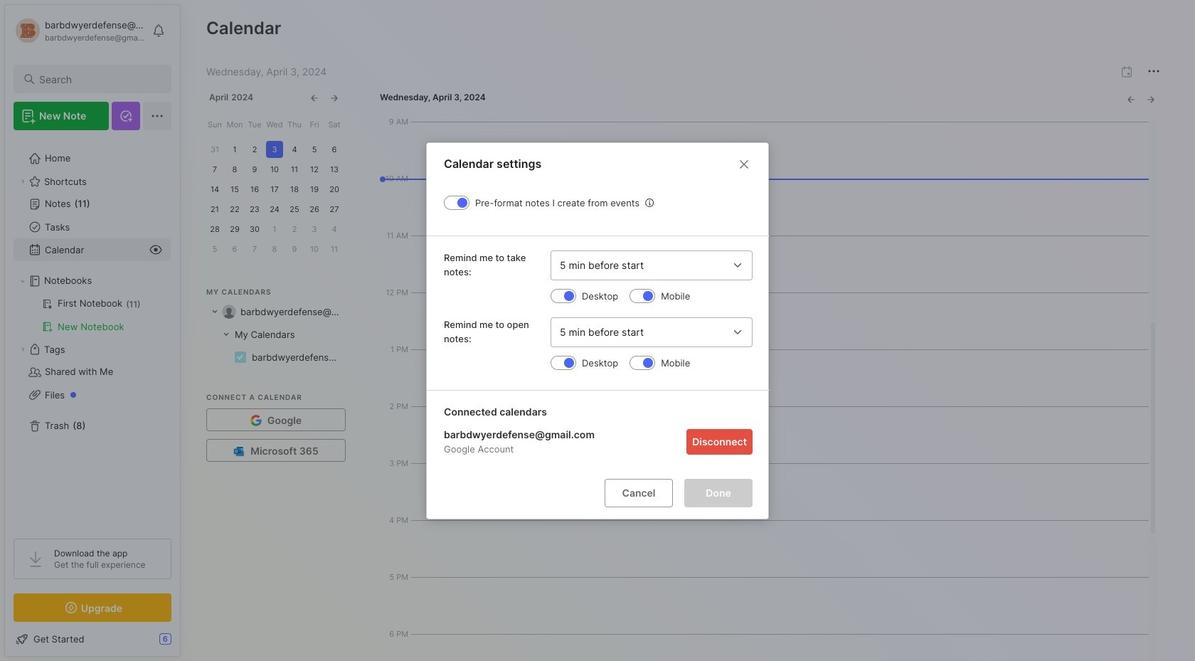 Task type: describe. For each thing, give the bounding box(es) containing it.
Note open field
[[551, 317, 753, 347]]

expand notebooks image
[[19, 277, 27, 285]]

main element
[[0, 0, 185, 661]]

none search field inside the main element
[[39, 70, 159, 88]]

3 row from the top
[[206, 346, 343, 368]]

1 row from the top
[[206, 300, 343, 323]]

Search text field
[[39, 73, 159, 86]]

0 vertical spatial cell
[[241, 304, 343, 319]]

tree inside the main element
[[5, 139, 180, 526]]

Select3186 checkbox
[[235, 351, 246, 363]]



Task type: locate. For each thing, give the bounding box(es) containing it.
group inside tree
[[14, 293, 171, 338]]

arrow image
[[222, 330, 231, 339]]

A11y.calendar.noteCreateOption text field
[[560, 259, 728, 271]]

row group
[[206, 323, 343, 368]]

group
[[14, 293, 171, 338]]

row up select3186 'checkbox'
[[206, 323, 343, 346]]

row up arrow image
[[206, 300, 343, 323]]

2 row from the top
[[206, 323, 343, 346]]

Note open text field
[[560, 326, 728, 338]]

1 vertical spatial cell
[[231, 327, 295, 341]]

row down arrow image
[[206, 346, 343, 368]]

2 vertical spatial cell
[[252, 350, 343, 364]]

arrow image
[[211, 307, 219, 316]]

row
[[206, 300, 343, 323], [206, 323, 343, 346], [206, 346, 343, 368]]

tree
[[5, 139, 180, 526]]

grid
[[206, 300, 343, 368]]

cell
[[241, 304, 343, 319], [231, 327, 295, 341], [252, 350, 343, 364]]

expand tags image
[[19, 345, 27, 354]]

close image
[[736, 155, 753, 172]]

A11y.calendar.noteCreateOption field
[[551, 250, 753, 280]]

None search field
[[39, 70, 159, 88]]



Task type: vqa. For each thing, say whether or not it's contained in the screenshot.
left More actions field
no



